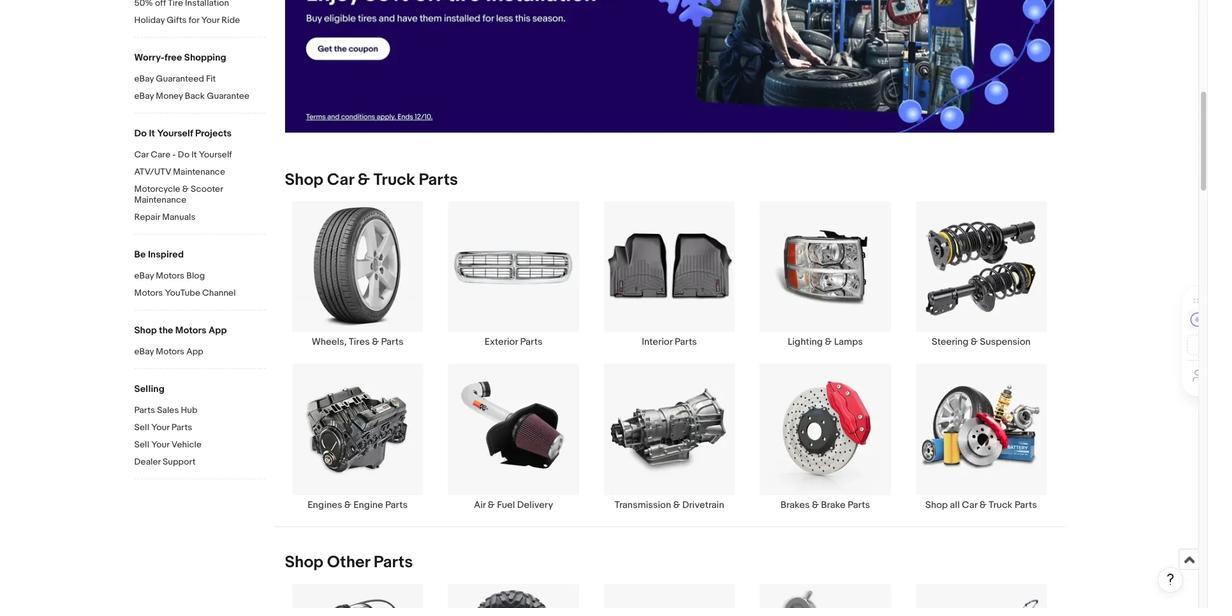 Task type: vqa. For each thing, say whether or not it's contained in the screenshot.
24Pcs Christmas Glitter Balls Ornaments Xmas Tree Ball Hanging Party Decorations New $5.99 Free shipping 88 sold Free shipping text box
no



Task type: locate. For each thing, give the bounding box(es) containing it.
app
[[209, 325, 227, 337], [187, 347, 204, 357]]

1 horizontal spatial yourself
[[199, 149, 232, 160]]

delivery
[[517, 500, 554, 512]]

yourself up -
[[157, 128, 193, 140]]

0 vertical spatial car
[[134, 149, 149, 160]]

0 vertical spatial yourself
[[157, 128, 193, 140]]

back
[[185, 91, 205, 101]]

car inside car care - do it yourself atv/utv maintenance motorcycle & scooter maintenance repair manuals
[[134, 149, 149, 160]]

lighting & lamps
[[788, 337, 863, 349]]

& inside engines & engine parts link
[[345, 500, 352, 512]]

&
[[358, 171, 370, 190], [182, 184, 189, 195], [372, 337, 379, 349], [826, 337, 833, 349], [971, 337, 978, 349], [345, 500, 352, 512], [488, 500, 495, 512], [674, 500, 681, 512], [813, 500, 820, 512], [980, 500, 987, 512]]

maintenance up repair on the left top
[[134, 195, 187, 206]]

1 horizontal spatial it
[[192, 149, 197, 160]]

tires
[[349, 337, 370, 349]]

holiday gifts for your ride link
[[134, 15, 265, 27]]

drivetrain
[[683, 500, 725, 512]]

shop all car & truck parts link
[[904, 364, 1060, 512]]

1 vertical spatial yourself
[[199, 149, 232, 160]]

ebay for ebay motors app
[[134, 347, 154, 357]]

do right -
[[178, 149, 190, 160]]

shop car & truck parts
[[285, 171, 458, 190]]

for
[[189, 15, 199, 26]]

1 vertical spatial do
[[178, 149, 190, 160]]

4 ebay from the top
[[134, 347, 154, 357]]

yourself down projects
[[199, 149, 232, 160]]

ebay motors app
[[134, 347, 204, 357]]

holiday
[[134, 15, 165, 26]]

0 horizontal spatial it
[[149, 128, 155, 140]]

yourself inside car care - do it yourself atv/utv maintenance motorcycle & scooter maintenance repair manuals
[[199, 149, 232, 160]]

1 horizontal spatial car
[[327, 171, 354, 190]]

wheels, tires & parts link
[[280, 201, 436, 349]]

2 sell from the top
[[134, 440, 149, 451]]

maintenance
[[173, 167, 225, 177], [134, 195, 187, 206]]

parts
[[419, 171, 458, 190], [381, 337, 404, 349], [520, 337, 543, 349], [675, 337, 697, 349], [134, 405, 155, 416], [172, 423, 192, 433], [386, 500, 408, 512], [848, 500, 871, 512], [1015, 500, 1038, 512], [374, 553, 413, 573]]

shop the motors app
[[134, 325, 227, 337]]

motors youtube channel link
[[134, 288, 265, 300]]

& inside car care - do it yourself atv/utv maintenance motorcycle & scooter maintenance repair manuals
[[182, 184, 189, 195]]

money
[[156, 91, 183, 101]]

shop for shop car & truck parts
[[285, 171, 324, 190]]

1 sell from the top
[[134, 423, 149, 433]]

0 vertical spatial maintenance
[[173, 167, 225, 177]]

0 vertical spatial your
[[201, 15, 220, 26]]

motors
[[156, 271, 185, 281], [134, 288, 163, 299], [175, 325, 207, 337], [156, 347, 185, 357]]

repair
[[134, 212, 160, 223]]

& inside steering & suspension "link"
[[971, 337, 978, 349]]

sell your parts link
[[134, 423, 265, 435]]

your up dealer on the bottom of the page
[[151, 440, 170, 451]]

shop all car & truck parts
[[926, 500, 1038, 512]]

2 ebay from the top
[[134, 91, 154, 101]]

suspension
[[981, 337, 1031, 349]]

1 vertical spatial truck
[[989, 500, 1013, 512]]

blog
[[187, 271, 205, 281]]

truck inside shop all car & truck parts link
[[989, 500, 1013, 512]]

engines & engine parts link
[[280, 364, 436, 512]]

maintenance down car care - do it yourself link
[[173, 167, 225, 177]]

air & fuel delivery link
[[436, 364, 592, 512]]

ebay down worry-
[[134, 73, 154, 84]]

interior
[[642, 337, 673, 349]]

dealer support link
[[134, 457, 265, 469]]

motors left "youtube"
[[134, 288, 163, 299]]

1 horizontal spatial do
[[178, 149, 190, 160]]

care
[[151, 149, 171, 160]]

ebay inside ebay motors blog motors youtube channel
[[134, 271, 154, 281]]

do up atv/utv
[[134, 128, 147, 140]]

ebay guaranteed fit link
[[134, 73, 265, 86]]

& inside lighting & lamps link
[[826, 337, 833, 349]]

support
[[163, 457, 196, 468]]

app up ebay motors app link
[[209, 325, 227, 337]]

car care - do it yourself link
[[134, 149, 265, 161]]

parts inside "link"
[[520, 337, 543, 349]]

0 horizontal spatial do
[[134, 128, 147, 140]]

2 vertical spatial your
[[151, 440, 170, 451]]

ebay for ebay motors blog motors youtube channel
[[134, 271, 154, 281]]

it up care
[[149, 128, 155, 140]]

your down sales
[[151, 423, 170, 433]]

brake
[[822, 500, 846, 512]]

your
[[201, 15, 220, 26], [151, 423, 170, 433], [151, 440, 170, 451]]

it
[[149, 128, 155, 140], [192, 149, 197, 160]]

ebay left money
[[134, 91, 154, 101]]

0 vertical spatial app
[[209, 325, 227, 337]]

your right for
[[201, 15, 220, 26]]

app down "shop the motors app" at left
[[187, 347, 204, 357]]

truck
[[374, 171, 415, 190], [989, 500, 1013, 512]]

1 horizontal spatial app
[[209, 325, 227, 337]]

lamps
[[835, 337, 863, 349]]

vehicle
[[172, 440, 202, 451]]

exterior parts link
[[436, 201, 592, 349]]

None text field
[[285, 0, 1055, 134]]

0 horizontal spatial car
[[134, 149, 149, 160]]

be
[[134, 249, 146, 261]]

do
[[134, 128, 147, 140], [178, 149, 190, 160]]

engine
[[354, 500, 383, 512]]

0 horizontal spatial app
[[187, 347, 204, 357]]

& inside air & fuel delivery link
[[488, 500, 495, 512]]

1 ebay from the top
[[134, 73, 154, 84]]

1 vertical spatial your
[[151, 423, 170, 433]]

1 horizontal spatial truck
[[989, 500, 1013, 512]]

1 vertical spatial it
[[192, 149, 197, 160]]

shop for shop all car & truck parts
[[926, 500, 948, 512]]

0 vertical spatial truck
[[374, 171, 415, 190]]

exterior
[[485, 337, 518, 349]]

dealer
[[134, 457, 161, 468]]

2 horizontal spatial car
[[963, 500, 978, 512]]

yourself
[[157, 128, 193, 140], [199, 149, 232, 160]]

ebay down be
[[134, 271, 154, 281]]

& inside wheels, tires & parts link
[[372, 337, 379, 349]]

0 horizontal spatial truck
[[374, 171, 415, 190]]

1 vertical spatial sell
[[134, 440, 149, 451]]

3 ebay from the top
[[134, 271, 154, 281]]

youtube
[[165, 288, 200, 299]]

shop for shop other parts
[[285, 553, 324, 573]]

motors up "youtube"
[[156, 271, 185, 281]]

manuals
[[162, 212, 196, 223]]

interior parts
[[642, 337, 697, 349]]

it up the atv/utv maintenance link
[[192, 149, 197, 160]]

transmission & drivetrain
[[615, 500, 725, 512]]

brakes & brake parts
[[781, 500, 871, 512]]

0 vertical spatial sell
[[134, 423, 149, 433]]

sell
[[134, 423, 149, 433], [134, 440, 149, 451]]

holiday gifts for your ride
[[134, 15, 240, 26]]

ebay up selling
[[134, 347, 154, 357]]

ebay
[[134, 73, 154, 84], [134, 91, 154, 101], [134, 271, 154, 281], [134, 347, 154, 357]]

air & fuel delivery
[[474, 500, 554, 512]]

1 vertical spatial app
[[187, 347, 204, 357]]

0 vertical spatial it
[[149, 128, 155, 140]]



Task type: describe. For each thing, give the bounding box(es) containing it.
the
[[159, 325, 173, 337]]

inspired
[[148, 249, 184, 261]]

exterior parts
[[485, 337, 543, 349]]

0 horizontal spatial yourself
[[157, 128, 193, 140]]

motors down the
[[156, 347, 185, 357]]

wheels, tires & parts
[[312, 337, 404, 349]]

free
[[165, 52, 182, 64]]

do it yourself projects
[[134, 128, 232, 140]]

steering & suspension
[[932, 337, 1031, 349]]

air
[[474, 500, 486, 512]]

sales
[[157, 405, 179, 416]]

& inside shop all car & truck parts link
[[980, 500, 987, 512]]

gifts
[[167, 15, 187, 26]]

parts sales hub sell your parts sell your vehicle dealer support
[[134, 405, 202, 468]]

shop for shop the motors app
[[134, 325, 157, 337]]

selling
[[134, 384, 165, 396]]

repair manuals link
[[134, 212, 265, 224]]

ebay guaranteed fit ebay money back guarantee
[[134, 73, 250, 101]]

fit
[[206, 73, 216, 84]]

transmission
[[615, 500, 672, 512]]

worry-free shopping
[[134, 52, 226, 64]]

motorcycle & scooter maintenance link
[[134, 184, 265, 207]]

other
[[327, 553, 370, 573]]

enjoy 50% off tire installation image
[[285, 0, 1055, 133]]

ride
[[222, 15, 240, 26]]

do inside car care - do it yourself atv/utv maintenance motorcycle & scooter maintenance repair manuals
[[178, 149, 190, 160]]

parts sales hub link
[[134, 405, 265, 417]]

engines & engine parts
[[308, 500, 408, 512]]

2 vertical spatial car
[[963, 500, 978, 512]]

sell your vehicle link
[[134, 440, 265, 452]]

0 vertical spatial do
[[134, 128, 147, 140]]

guaranteed
[[156, 73, 204, 84]]

ebay motors blog motors youtube channel
[[134, 271, 236, 299]]

it inside car care - do it yourself atv/utv maintenance motorcycle & scooter maintenance repair manuals
[[192, 149, 197, 160]]

interior parts link
[[592, 201, 748, 349]]

steering & suspension link
[[904, 201, 1060, 349]]

atv/utv
[[134, 167, 171, 177]]

fuel
[[497, 500, 515, 512]]

be inspired
[[134, 249, 184, 261]]

guarantee
[[207, 91, 250, 101]]

brakes
[[781, 500, 810, 512]]

wheels,
[[312, 337, 347, 349]]

hub
[[181, 405, 198, 416]]

all
[[951, 500, 960, 512]]

car care - do it yourself atv/utv maintenance motorcycle & scooter maintenance repair manuals
[[134, 149, 232, 223]]

shopping
[[184, 52, 226, 64]]

steering
[[932, 337, 969, 349]]

engines
[[308, 500, 342, 512]]

help, opens dialogs image
[[1165, 574, 1178, 587]]

channel
[[202, 288, 236, 299]]

-
[[173, 149, 176, 160]]

shop other parts
[[285, 553, 413, 573]]

transmission & drivetrain link
[[592, 364, 748, 512]]

lighting
[[788, 337, 823, 349]]

atv/utv maintenance link
[[134, 167, 265, 179]]

projects
[[195, 128, 232, 140]]

1 vertical spatial maintenance
[[134, 195, 187, 206]]

your inside holiday gifts for your ride link
[[201, 15, 220, 26]]

1 vertical spatial car
[[327, 171, 354, 190]]

worry-
[[134, 52, 165, 64]]

lighting & lamps link
[[748, 201, 904, 349]]

ebay motors app link
[[134, 347, 265, 359]]

& inside the brakes & brake parts link
[[813, 500, 820, 512]]

ebay for ebay guaranteed fit ebay money back guarantee
[[134, 73, 154, 84]]

motorcycle
[[134, 184, 180, 195]]

ebay motors blog link
[[134, 271, 265, 283]]

& inside transmission & drivetrain link
[[674, 500, 681, 512]]

brakes & brake parts link
[[748, 364, 904, 512]]

scooter
[[191, 184, 223, 195]]

ebay money back guarantee link
[[134, 91, 265, 103]]

motors up ebay motors app link
[[175, 325, 207, 337]]



